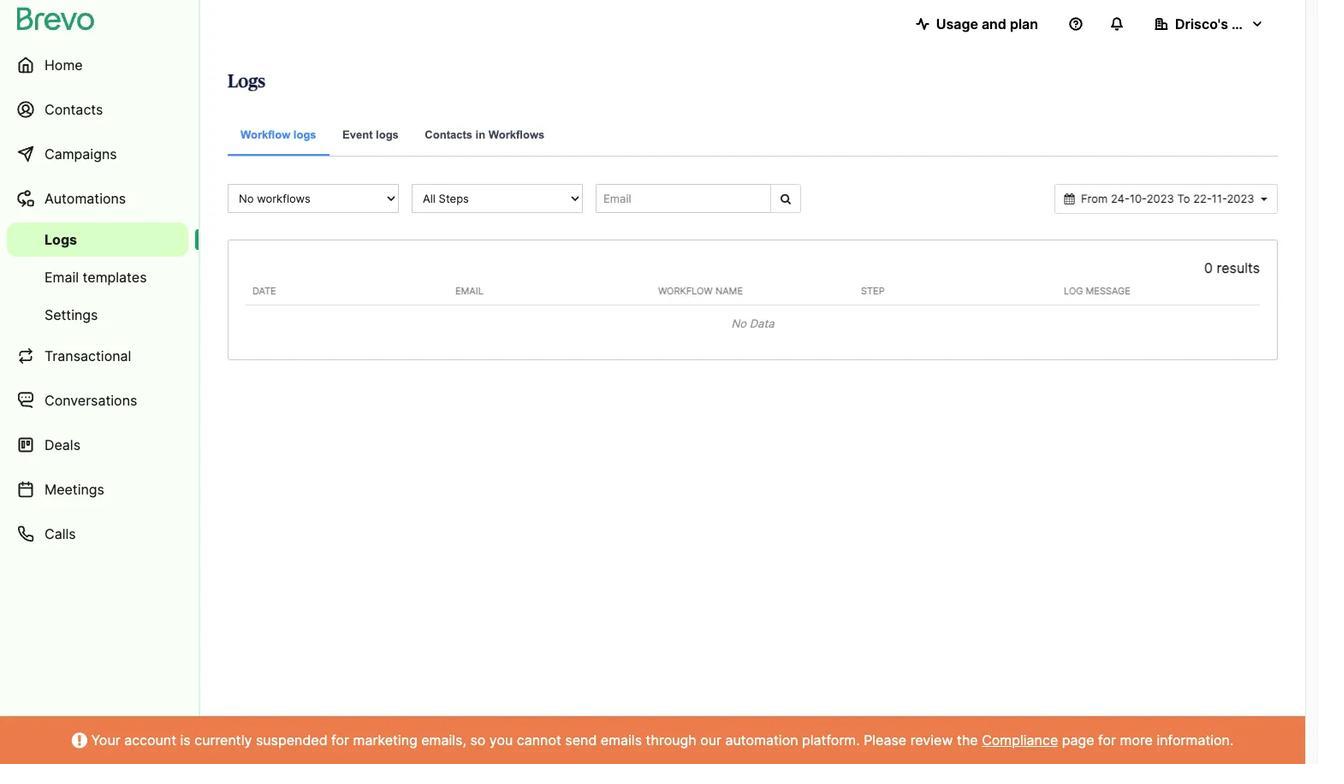 Task type: vqa. For each thing, say whether or not it's contained in the screenshot.
second the logs from the right
yes



Task type: locate. For each thing, give the bounding box(es) containing it.
calls
[[45, 526, 76, 543]]

0 vertical spatial workflow
[[241, 128, 290, 141]]

logs inside 'event logs' link
[[376, 128, 399, 141]]

0 horizontal spatial logs
[[294, 128, 316, 141]]

logs right event on the left top of page
[[376, 128, 399, 141]]

workflows
[[489, 128, 545, 141]]

0 results
[[1205, 259, 1260, 276]]

1 vertical spatial contacts
[[425, 128, 473, 141]]

0 horizontal spatial logs
[[45, 231, 77, 248]]

platform.
[[802, 732, 860, 749]]

1 vertical spatial workflow
[[658, 285, 713, 297]]

logs inside workflow logs link
[[294, 128, 316, 141]]

workflow name
[[658, 285, 743, 297]]

email
[[45, 269, 79, 286], [455, 285, 484, 297]]

settings
[[45, 306, 98, 324]]

automations link
[[7, 178, 188, 219]]

logs up "workflow logs"
[[228, 73, 265, 91]]

drinks
[[1232, 15, 1275, 33]]

0 horizontal spatial email
[[45, 269, 79, 286]]

usage and plan
[[936, 15, 1038, 33]]

meetings link
[[7, 469, 188, 510]]

1 horizontal spatial logs
[[376, 128, 399, 141]]

1 horizontal spatial contacts
[[425, 128, 473, 141]]

contacts up campaigns
[[45, 101, 103, 118]]

1 horizontal spatial for
[[1098, 732, 1116, 749]]

data
[[750, 317, 774, 331]]

currently
[[195, 732, 252, 749]]

logs down automations
[[45, 231, 77, 248]]

transactional
[[45, 348, 131, 365]]

logs
[[294, 128, 316, 141], [376, 128, 399, 141]]

automation
[[726, 732, 798, 749]]

step
[[861, 285, 885, 297]]

more
[[1120, 732, 1153, 749]]

workflow inside workflow logs link
[[241, 128, 290, 141]]

1 horizontal spatial logs
[[228, 73, 265, 91]]

drisco's drinks button
[[1141, 7, 1278, 41]]

email templates link
[[7, 260, 188, 295]]

so
[[470, 732, 486, 749]]

1 horizontal spatial email
[[455, 285, 484, 297]]

event
[[343, 128, 373, 141]]

for left marketing
[[331, 732, 349, 749]]

1 for from the left
[[331, 732, 349, 749]]

contacts
[[45, 101, 103, 118], [425, 128, 473, 141]]

0 horizontal spatial contacts
[[45, 101, 103, 118]]

logs
[[228, 73, 265, 91], [45, 231, 77, 248]]

for
[[331, 732, 349, 749], [1098, 732, 1116, 749]]

contacts for contacts
[[45, 101, 103, 118]]

meetings
[[45, 481, 104, 498]]

workflow for workflow name
[[658, 285, 713, 297]]

event logs link
[[330, 116, 412, 157]]

deals link
[[7, 425, 188, 466]]

2 for from the left
[[1098, 732, 1116, 749]]

0 horizontal spatial workflow
[[241, 128, 290, 141]]

campaigns link
[[7, 134, 188, 175]]

1 horizontal spatial workflow
[[658, 285, 713, 297]]

automations
[[45, 190, 126, 207]]

logs left event on the left top of page
[[294, 128, 316, 141]]

logs inside logs link
[[45, 231, 77, 248]]

information.
[[1157, 732, 1234, 749]]

None text field
[[1078, 191, 1258, 207]]

0 vertical spatial contacts
[[45, 101, 103, 118]]

email for email
[[455, 285, 484, 297]]

for right page
[[1098, 732, 1116, 749]]

transactional link
[[7, 336, 188, 377]]

event logs
[[343, 128, 399, 141]]

calls link
[[7, 514, 188, 555]]

workflow logs link
[[228, 116, 329, 156]]

home link
[[7, 45, 188, 86]]

2 logs from the left
[[376, 128, 399, 141]]

campaigns
[[45, 146, 117, 163]]

0 horizontal spatial for
[[331, 732, 349, 749]]

please
[[864, 732, 907, 749]]

logs for event logs
[[376, 128, 399, 141]]

home
[[45, 57, 83, 74]]

workflow
[[241, 128, 290, 141], [658, 285, 713, 297]]

contacts left the "in"
[[425, 128, 473, 141]]

1 logs from the left
[[294, 128, 316, 141]]

1 vertical spatial logs
[[45, 231, 77, 248]]



Task type: describe. For each thing, give the bounding box(es) containing it.
emails
[[601, 732, 642, 749]]

date
[[253, 285, 276, 297]]

compliance link
[[982, 732, 1058, 749]]

search image
[[781, 193, 791, 205]]

deals
[[45, 437, 80, 454]]

send
[[565, 732, 597, 749]]

usage
[[936, 15, 978, 33]]

logs link
[[7, 223, 188, 257]]

your account is currently suspended for marketing emails, so you cannot send emails through our automation platform. please review the compliance page for more information.
[[87, 732, 1234, 749]]

account
[[124, 732, 176, 749]]

results
[[1217, 259, 1260, 276]]

through
[[646, 732, 697, 749]]

compliance
[[982, 732, 1058, 749]]

marketing
[[353, 732, 418, 749]]

the
[[957, 732, 978, 749]]

settings link
[[7, 298, 188, 332]]

0
[[1205, 259, 1213, 276]]

your
[[91, 732, 120, 749]]

drisco's drinks
[[1175, 15, 1275, 33]]

suspended
[[256, 732, 328, 749]]

plan
[[1010, 15, 1038, 33]]

0 vertical spatial logs
[[228, 73, 265, 91]]

calendar image
[[1065, 193, 1075, 205]]

you
[[490, 732, 513, 749]]

contacts in workflows link
[[412, 116, 558, 157]]

our
[[700, 732, 722, 749]]

workflow for workflow logs
[[241, 128, 290, 141]]

is
[[180, 732, 191, 749]]

and
[[982, 15, 1007, 33]]

exclamation circle image
[[72, 735, 87, 749]]

email templates
[[45, 269, 147, 286]]

review
[[911, 732, 953, 749]]

conversations link
[[7, 380, 188, 421]]

logs for workflow logs
[[294, 128, 316, 141]]

Email text field
[[596, 184, 771, 213]]

contacts in workflows
[[425, 128, 545, 141]]

name
[[716, 285, 743, 297]]

log message
[[1064, 285, 1131, 297]]

page
[[1062, 732, 1095, 749]]

drisco's
[[1175, 15, 1229, 33]]

no data
[[732, 317, 774, 331]]

contacts link
[[7, 89, 188, 130]]

conversations
[[45, 392, 137, 409]]

emails,
[[421, 732, 467, 749]]

workflow logs
[[241, 128, 316, 141]]

cannot
[[517, 732, 561, 749]]

message
[[1086, 285, 1131, 297]]

usage and plan button
[[902, 7, 1052, 41]]

email for email templates
[[45, 269, 79, 286]]

in
[[476, 128, 486, 141]]

contacts for contacts in workflows
[[425, 128, 473, 141]]

no
[[732, 317, 747, 331]]

templates
[[83, 269, 147, 286]]

log
[[1064, 285, 1083, 297]]



